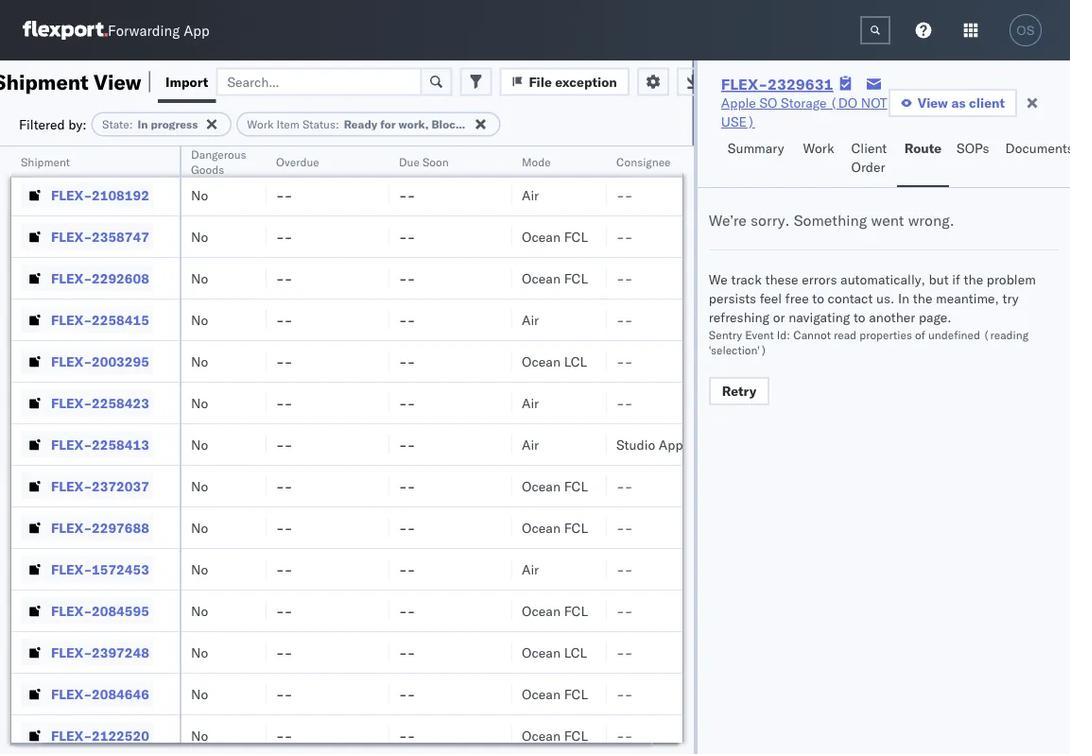 Task type: vqa. For each thing, say whether or not it's contained in the screenshot.
"FLEX-" inside the Flex-1630957 BUTTON
no



Task type: describe. For each thing, give the bounding box(es) containing it.
2358747
[[92, 228, 149, 245]]

0 horizontal spatial view
[[94, 69, 141, 95]]

2084595
[[92, 603, 149, 619]]

flex-2292608
[[51, 270, 149, 287]]

cannot
[[794, 328, 831, 342]]

air for flex-2108192
[[522, 187, 539, 203]]

ocean for 2003295
[[522, 353, 561, 370]]

state : in progress
[[102, 117, 198, 131]]

these
[[765, 271, 799, 288]]

apparel
[[659, 436, 706, 453]]

work,
[[399, 117, 429, 131]]

4 resize handle column header from the left
[[490, 147, 513, 755]]

2397337
[[92, 145, 149, 162]]

flex- for 2084646
[[51, 686, 92, 703]]

summary button
[[720, 131, 796, 187]]

route
[[905, 140, 942, 157]]

problem
[[987, 271, 1036, 288]]

0 horizontal spatial to
[[813, 290, 825, 307]]

flex-2258415 button
[[21, 307, 153, 333]]

flex- for 1572453
[[51, 561, 92, 578]]

no for flex-2003295
[[191, 353, 208, 370]]

0 horizontal spatial in
[[138, 117, 148, 131]]

work item status : ready for work, blocked, in progress
[[247, 117, 542, 131]]

studio
[[617, 436, 656, 453]]

ocean fcl for flex-2122520
[[522, 728, 588, 744]]

flex-2358747 button
[[21, 224, 153, 250]]

file exception
[[529, 73, 617, 90]]

summary
[[728, 140, 784, 157]]

shipment view
[[0, 69, 141, 95]]

flex- for 2003295
[[51, 353, 92, 370]]

flex-2397337 button
[[21, 140, 153, 167]]

goods
[[191, 162, 224, 176]]

fcl for flex-2084646
[[564, 686, 588, 703]]

app
[[184, 21, 210, 39]]

flexport. image
[[23, 21, 108, 40]]

mode button
[[513, 150, 588, 169]]

flex- for 2258413
[[51, 436, 92, 453]]

errors
[[802, 271, 837, 288]]

route button
[[897, 131, 949, 187]]

sentry
[[709, 328, 742, 342]]

ocean for 2372037
[[522, 478, 561, 495]]

event
[[745, 328, 774, 342]]

flex-2003295
[[51, 353, 149, 370]]

Search... text field
[[216, 68, 422, 96]]

due soon
[[399, 155, 449, 169]]

flex-1572453 button
[[21, 557, 153, 583]]

ocean for 2292608
[[522, 270, 561, 287]]

flex- for 2372037
[[51, 478, 92, 495]]

dangerous goods
[[191, 147, 246, 176]]

import
[[166, 73, 208, 90]]

apple so storage (do not use) link
[[721, 94, 889, 131]]

flex-2397248
[[51, 644, 149, 661]]

os button
[[1004, 9, 1048, 52]]

flex- for 2084595
[[51, 603, 92, 619]]

we
[[709, 271, 728, 288]]

work button
[[796, 131, 844, 187]]

fcl for flex-2084595
[[564, 603, 588, 619]]

but
[[929, 271, 949, 288]]

flex-2258423
[[51, 395, 149, 411]]

no for flex-2258413
[[191, 436, 208, 453]]

of
[[915, 328, 926, 342]]

id:
[[777, 328, 791, 342]]

work for work item status : ready for work, blocked, in progress
[[247, 117, 274, 131]]

flex- for 2258423
[[51, 395, 92, 411]]

flex-2108192 button
[[21, 182, 153, 209]]

forwarding
[[108, 21, 180, 39]]

consignee button
[[607, 150, 711, 169]]

no for flex-2297688
[[191, 520, 208, 536]]

fcl for flex-2122520
[[564, 728, 588, 744]]

ocean for 2297688
[[522, 520, 561, 536]]

(reading
[[984, 328, 1029, 342]]

flex-2372037
[[51, 478, 149, 495]]

ocean for 2084646
[[522, 686, 561, 703]]

meantime,
[[936, 290, 1000, 307]]

flex- for 2329631
[[721, 75, 768, 94]]

2397248
[[92, 644, 149, 661]]

flex-2397337
[[51, 145, 149, 162]]

view as client button
[[889, 89, 1018, 117]]

read
[[834, 328, 857, 342]]

in inside we track these errors automatically, but if the problem persists feel free to contact us. in the meantime, try refreshing or navigating to another page.
[[898, 290, 910, 307]]

ocean lcl for flex-2397337
[[522, 145, 587, 162]]

documents button
[[998, 131, 1070, 187]]

apple so storage (do not use)
[[721, 95, 888, 130]]

studio apparel
[[617, 436, 706, 453]]

ocean fcl for flex-2358747
[[522, 228, 588, 245]]

sentry event id:
[[709, 328, 794, 342]]

persists
[[709, 290, 757, 307]]

flex-2084646 button
[[21, 681, 153, 708]]

fcl for flex-2358747
[[564, 228, 588, 245]]

wrong.
[[908, 211, 955, 230]]

flex-2122520 button
[[21, 723, 153, 749]]

flex-2258413 button
[[21, 432, 153, 458]]

track
[[731, 271, 762, 288]]

fcl for flex-2372037
[[564, 478, 588, 495]]

item
[[277, 117, 300, 131]]

flex-2372037 button
[[21, 473, 153, 500]]

2329631
[[768, 75, 834, 94]]

resize handle column header for shipment
[[157, 147, 180, 755]]

client order
[[852, 140, 887, 175]]

ocean fcl for flex-2292608
[[522, 270, 588, 287]]

no for flex-1572453
[[191, 561, 208, 578]]

(do
[[830, 95, 858, 111]]

flex-2108192
[[51, 187, 149, 203]]

flex- for 2297688
[[51, 520, 92, 536]]

os
[[1017, 23, 1035, 37]]

by:
[[68, 116, 87, 132]]

fcl for flex-2297688
[[564, 520, 588, 536]]

for
[[380, 117, 396, 131]]

another
[[869, 309, 916, 326]]

2372037
[[92, 478, 149, 495]]

not
[[861, 95, 888, 111]]

ocean lcl for flex-2003295
[[522, 353, 587, 370]]

air for flex-2258423
[[522, 395, 539, 411]]

air for flex-1572453
[[522, 561, 539, 578]]

no for flex-2397337
[[191, 145, 208, 162]]



Task type: locate. For each thing, give the bounding box(es) containing it.
flex-2258413
[[51, 436, 149, 453]]

5 no from the top
[[191, 312, 208, 328]]

flex- for 2397337
[[51, 145, 92, 162]]

2258423
[[92, 395, 149, 411]]

state
[[102, 117, 129, 131]]

view left as
[[918, 95, 948, 111]]

flex- inside flex-2084595 button
[[51, 603, 92, 619]]

lcl for flex-2397248
[[564, 644, 587, 661]]

flex- for 2108192
[[51, 187, 92, 203]]

4 no from the top
[[191, 270, 208, 287]]

2 air from the top
[[522, 312, 539, 328]]

1 progress from the left
[[151, 117, 198, 131]]

progress up mode
[[495, 117, 542, 131]]

0 vertical spatial the
[[964, 271, 984, 288]]

6 no from the top
[[191, 353, 208, 370]]

air for flex-2258413
[[522, 436, 539, 453]]

1 horizontal spatial to
[[854, 309, 866, 326]]

2 horizontal spatial in
[[898, 290, 910, 307]]

flex- down flex-2084646 button
[[51, 728, 92, 744]]

no for flex-2084646
[[191, 686, 208, 703]]

1 horizontal spatial :
[[336, 117, 339, 131]]

no for flex-2292608
[[191, 270, 208, 287]]

--
[[276, 145, 293, 162], [399, 145, 415, 162], [617, 145, 633, 162], [276, 187, 293, 203], [399, 187, 415, 203], [617, 187, 633, 203], [276, 228, 293, 245], [399, 228, 415, 245], [617, 228, 633, 245], [276, 270, 293, 287], [399, 270, 415, 287], [617, 270, 633, 287], [276, 312, 293, 328], [399, 312, 415, 328], [617, 312, 633, 328], [276, 353, 293, 370], [399, 353, 415, 370], [617, 353, 633, 370], [276, 395, 293, 411], [399, 395, 415, 411], [617, 395, 633, 411], [276, 436, 293, 453], [399, 436, 415, 453], [276, 478, 293, 495], [399, 478, 415, 495], [617, 478, 633, 495], [276, 520, 293, 536], [399, 520, 415, 536], [617, 520, 633, 536], [276, 561, 293, 578], [399, 561, 415, 578], [617, 561, 633, 578], [276, 603, 293, 619], [399, 603, 415, 619], [617, 603, 633, 619], [276, 644, 293, 661], [399, 644, 415, 661], [617, 644, 633, 661], [276, 686, 293, 703], [399, 686, 415, 703], [617, 686, 633, 703], [276, 728, 293, 744], [399, 728, 415, 744], [617, 728, 633, 744]]

or
[[773, 309, 785, 326]]

0 vertical spatial ocean lcl
[[522, 145, 587, 162]]

1 horizontal spatial view
[[918, 95, 948, 111]]

ocean for 2122520
[[522, 728, 561, 744]]

8 no from the top
[[191, 436, 208, 453]]

apple
[[721, 95, 756, 111]]

1 ocean lcl from the top
[[522, 145, 587, 162]]

5 air from the top
[[522, 561, 539, 578]]

ocean lcl
[[522, 145, 587, 162], [522, 353, 587, 370], [522, 644, 587, 661]]

: up 2397337
[[129, 117, 133, 131]]

0 horizontal spatial :
[[129, 117, 133, 131]]

2 vertical spatial lcl
[[564, 644, 587, 661]]

1 horizontal spatial the
[[964, 271, 984, 288]]

12 no from the top
[[191, 603, 208, 619]]

flex- inside flex-1572453 button
[[51, 561, 92, 578]]

flex- down flex-2003295 button
[[51, 395, 92, 411]]

dangerous
[[191, 147, 246, 161]]

if
[[953, 271, 961, 288]]

4 fcl from the top
[[564, 520, 588, 536]]

retry
[[722, 383, 757, 400]]

3 fcl from the top
[[564, 478, 588, 495]]

shipment for shipment
[[21, 155, 70, 169]]

ocean lcl for flex-2397248
[[522, 644, 587, 661]]

1 ocean from the top
[[522, 145, 561, 162]]

0 vertical spatial shipment
[[0, 69, 89, 95]]

work down apple so storage (do not use) link
[[803, 140, 835, 157]]

2 resize handle column header from the left
[[244, 147, 267, 755]]

view inside button
[[918, 95, 948, 111]]

use)
[[721, 113, 755, 130]]

ocean fcl
[[522, 228, 588, 245], [522, 270, 588, 287], [522, 478, 588, 495], [522, 520, 588, 536], [522, 603, 588, 619], [522, 686, 588, 703], [522, 728, 588, 744]]

flex- inside flex-2297688 button
[[51, 520, 92, 536]]

'selection')
[[709, 343, 767, 357]]

flex- inside flex-2258413 button
[[51, 436, 92, 453]]

1 vertical spatial lcl
[[564, 353, 587, 370]]

2 ocean fcl from the top
[[522, 270, 588, 287]]

cannot read properties of undefined (reading 'selection')
[[709, 328, 1029, 357]]

shipment inside button
[[21, 155, 70, 169]]

flex- inside flex-2003295 button
[[51, 353, 92, 370]]

2297688
[[92, 520, 149, 536]]

15 no from the top
[[191, 728, 208, 744]]

due
[[399, 155, 420, 169]]

1 fcl from the top
[[564, 228, 588, 245]]

flex- down flex-2258423 button
[[51, 436, 92, 453]]

2 fcl from the top
[[564, 270, 588, 287]]

resize handle column header
[[157, 147, 180, 755], [244, 147, 267, 755], [367, 147, 390, 755], [490, 147, 513, 755], [584, 147, 607, 755]]

5 fcl from the top
[[564, 603, 588, 619]]

flex-1572453
[[51, 561, 149, 578]]

no for flex-2372037
[[191, 478, 208, 495]]

progress down import "button"
[[151, 117, 198, 131]]

14 no from the top
[[191, 686, 208, 703]]

flex- down by:
[[51, 145, 92, 162]]

ocean for 2397248
[[522, 644, 561, 661]]

us.
[[877, 290, 895, 307]]

flex- for 2122520
[[51, 728, 92, 744]]

in right state
[[138, 117, 148, 131]]

ocean for 2084595
[[522, 603, 561, 619]]

1 horizontal spatial in
[[482, 117, 492, 131]]

sops button
[[949, 131, 998, 187]]

exception
[[555, 73, 617, 90]]

3 ocean fcl from the top
[[522, 478, 588, 495]]

as
[[952, 95, 966, 111]]

retry button
[[709, 377, 770, 406]]

flex- down flex-2358747 button
[[51, 270, 92, 287]]

page.
[[919, 309, 952, 326]]

ocean
[[522, 145, 561, 162], [522, 228, 561, 245], [522, 270, 561, 287], [522, 353, 561, 370], [522, 478, 561, 495], [522, 520, 561, 536], [522, 603, 561, 619], [522, 644, 561, 661], [522, 686, 561, 703], [522, 728, 561, 744]]

shipment button
[[11, 150, 161, 169]]

flex- down flex-2084595 button
[[51, 644, 92, 661]]

4 air from the top
[[522, 436, 539, 453]]

work inside button
[[803, 140, 835, 157]]

air for flex-2258415
[[522, 312, 539, 328]]

progress
[[151, 117, 198, 131], [495, 117, 542, 131]]

10 ocean from the top
[[522, 728, 561, 744]]

2108192
[[92, 187, 149, 203]]

view as client
[[918, 95, 1005, 111]]

7 ocean fcl from the top
[[522, 728, 588, 744]]

0 horizontal spatial work
[[247, 117, 274, 131]]

went
[[871, 211, 905, 230]]

sorry.
[[751, 211, 790, 230]]

filtered
[[19, 116, 65, 132]]

flex- for 2358747
[[51, 228, 92, 245]]

2 progress from the left
[[495, 117, 542, 131]]

3 no from the top
[[191, 228, 208, 245]]

forwarding app link
[[23, 21, 210, 40]]

3 resize handle column header from the left
[[367, 147, 390, 755]]

flex-2084595
[[51, 603, 149, 619]]

no for flex-2122520
[[191, 728, 208, 744]]

in right blocked,
[[482, 117, 492, 131]]

flex- down flex-2258415 button
[[51, 353, 92, 370]]

no for flex-2084595
[[191, 603, 208, 619]]

ready
[[344, 117, 378, 131]]

1 vertical spatial the
[[913, 290, 933, 307]]

order
[[852, 159, 886, 175]]

flex-2003295 button
[[21, 348, 153, 375]]

1 air from the top
[[522, 187, 539, 203]]

1 : from the left
[[129, 117, 133, 131]]

in right us.
[[898, 290, 910, 307]]

1 ocean fcl from the top
[[522, 228, 588, 245]]

flex- up apple on the top of the page
[[721, 75, 768, 94]]

work for work
[[803, 140, 835, 157]]

we're sorry. something went wrong.
[[709, 211, 955, 230]]

9 ocean from the top
[[522, 686, 561, 703]]

None text field
[[861, 16, 891, 44]]

blocked,
[[432, 117, 479, 131]]

7 fcl from the top
[[564, 728, 588, 744]]

client order button
[[844, 131, 897, 187]]

ocean fcl for flex-2084595
[[522, 603, 588, 619]]

4 ocean from the top
[[522, 353, 561, 370]]

ocean for 2358747
[[522, 228, 561, 245]]

so
[[760, 95, 778, 111]]

flex- inside flex-2397337 button
[[51, 145, 92, 162]]

no for flex-2358747
[[191, 228, 208, 245]]

11 no from the top
[[191, 561, 208, 578]]

air
[[522, 187, 539, 203], [522, 312, 539, 328], [522, 395, 539, 411], [522, 436, 539, 453], [522, 561, 539, 578]]

2 : from the left
[[336, 117, 339, 131]]

flex- inside flex-2108192 'button'
[[51, 187, 92, 203]]

1 lcl from the top
[[564, 145, 587, 162]]

2258415
[[92, 312, 149, 328]]

automatically,
[[841, 271, 926, 288]]

6 fcl from the top
[[564, 686, 588, 703]]

1 vertical spatial work
[[803, 140, 835, 157]]

the up page.
[[913, 290, 933, 307]]

ocean fcl for flex-2372037
[[522, 478, 588, 495]]

flex-2084595 button
[[21, 598, 153, 625]]

flex- down shipment button on the top
[[51, 187, 92, 203]]

to up navigating
[[813, 290, 825, 307]]

lcl for flex-2003295
[[564, 353, 587, 370]]

flex- down flex-2258413 button
[[51, 478, 92, 495]]

13 no from the top
[[191, 644, 208, 661]]

2084646
[[92, 686, 149, 703]]

status
[[302, 117, 336, 131]]

4 ocean fcl from the top
[[522, 520, 588, 536]]

ocean fcl for flex-2297688
[[522, 520, 588, 536]]

navigating
[[789, 309, 850, 326]]

2 vertical spatial ocean lcl
[[522, 644, 587, 661]]

1 horizontal spatial progress
[[495, 117, 542, 131]]

flex- down flex-1572453 button
[[51, 603, 92, 619]]

0 vertical spatial work
[[247, 117, 274, 131]]

0 horizontal spatial the
[[913, 290, 933, 307]]

7 no from the top
[[191, 395, 208, 411]]

work left item
[[247, 117, 274, 131]]

flex- inside flex-2358747 button
[[51, 228, 92, 245]]

0 vertical spatial lcl
[[564, 145, 587, 162]]

forwarding app
[[108, 21, 210, 39]]

sops
[[957, 140, 990, 157]]

refreshing
[[709, 309, 770, 326]]

1 vertical spatial shipment
[[21, 155, 70, 169]]

2 no from the top
[[191, 187, 208, 203]]

1 no from the top
[[191, 145, 208, 162]]

0 vertical spatial to
[[813, 290, 825, 307]]

3 air from the top
[[522, 395, 539, 411]]

flex- down flex-2297688 button
[[51, 561, 92, 578]]

3 ocean from the top
[[522, 270, 561, 287]]

2258413
[[92, 436, 149, 453]]

1 resize handle column header from the left
[[157, 147, 180, 755]]

resize handle column header for mode
[[584, 147, 607, 755]]

work
[[247, 117, 274, 131], [803, 140, 835, 157]]

1 vertical spatial to
[[854, 309, 866, 326]]

6 ocean fcl from the top
[[522, 686, 588, 703]]

flex- for 2258415
[[51, 312, 92, 328]]

lcl for flex-2397337
[[564, 145, 587, 162]]

flex- inside flex-2084646 button
[[51, 686, 92, 703]]

fcl for flex-2292608
[[564, 270, 588, 287]]

2122520
[[92, 728, 149, 744]]

fcl
[[564, 228, 588, 245], [564, 270, 588, 287], [564, 478, 588, 495], [564, 520, 588, 536], [564, 603, 588, 619], [564, 686, 588, 703], [564, 728, 588, 744]]

: left ready
[[336, 117, 339, 131]]

lcl
[[564, 145, 587, 162], [564, 353, 587, 370], [564, 644, 587, 661]]

no for flex-2397248
[[191, 644, 208, 661]]

8 ocean from the top
[[522, 644, 561, 661]]

6 ocean from the top
[[522, 520, 561, 536]]

the right if
[[964, 271, 984, 288]]

shipment down 'filtered'
[[21, 155, 70, 169]]

flex- down flex-2372037 button
[[51, 520, 92, 536]]

7 ocean from the top
[[522, 603, 561, 619]]

resize handle column header for dangerous goods
[[244, 147, 267, 755]]

2 ocean from the top
[[522, 228, 561, 245]]

try
[[1003, 290, 1019, 307]]

flex- down flex-2397248 button
[[51, 686, 92, 703]]

flex- inside flex-2122520 button
[[51, 728, 92, 744]]

view up state
[[94, 69, 141, 95]]

9 no from the top
[[191, 478, 208, 495]]

flex- inside flex-2397248 button
[[51, 644, 92, 661]]

ocean fcl for flex-2084646
[[522, 686, 588, 703]]

1 horizontal spatial work
[[803, 140, 835, 157]]

in
[[138, 117, 148, 131], [482, 117, 492, 131], [898, 290, 910, 307]]

shipment for shipment view
[[0, 69, 89, 95]]

flex-2258423 button
[[21, 390, 153, 417]]

no for flex-2108192
[[191, 187, 208, 203]]

5 resize handle column header from the left
[[584, 147, 607, 755]]

soon
[[423, 155, 449, 169]]

storage
[[781, 95, 827, 111]]

flex- for 2397248
[[51, 644, 92, 661]]

0 horizontal spatial progress
[[151, 117, 198, 131]]

ocean for 2397337
[[522, 145, 561, 162]]

3 ocean lcl from the top
[[522, 644, 587, 661]]

5 ocean from the top
[[522, 478, 561, 495]]

2003295
[[92, 353, 149, 370]]

2 ocean lcl from the top
[[522, 353, 587, 370]]

flex- inside flex-2372037 button
[[51, 478, 92, 495]]

1 vertical spatial ocean lcl
[[522, 353, 587, 370]]

to down contact
[[854, 309, 866, 326]]

10 no from the top
[[191, 520, 208, 536]]

flex- for 2292608
[[51, 270, 92, 287]]

free
[[786, 290, 809, 307]]

we track these errors automatically, but if the problem persists feel free to contact us. in the meantime, try refreshing or navigating to another page.
[[709, 271, 1036, 326]]

flex- inside 'button'
[[51, 270, 92, 287]]

feel
[[760, 290, 782, 307]]

filtered by:
[[19, 116, 87, 132]]

no for flex-2258423
[[191, 395, 208, 411]]

shipment up 'filtered'
[[0, 69, 89, 95]]

2 lcl from the top
[[564, 353, 587, 370]]

file
[[529, 73, 552, 90]]

flex- down the flex-2292608 'button'
[[51, 312, 92, 328]]

flex- inside flex-2258415 button
[[51, 312, 92, 328]]

flex- down flex-2108192 'button'
[[51, 228, 92, 245]]

3 lcl from the top
[[564, 644, 587, 661]]

flex-2122520
[[51, 728, 149, 744]]

flex- inside flex-2258423 button
[[51, 395, 92, 411]]

no for flex-2258415
[[191, 312, 208, 328]]

flex-2358747
[[51, 228, 149, 245]]

5 ocean fcl from the top
[[522, 603, 588, 619]]



